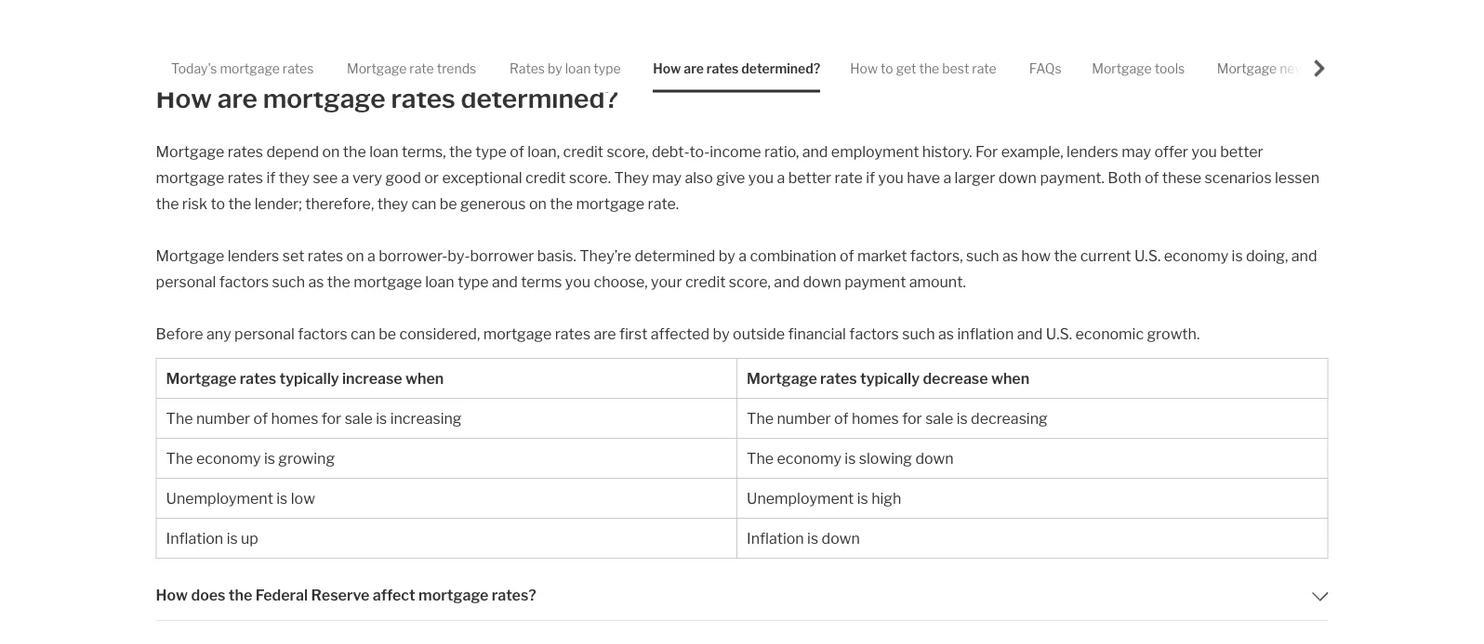 Task type: describe. For each thing, give the bounding box(es) containing it.
inflation for inflation is down
[[747, 529, 804, 548]]

ratio,
[[765, 142, 799, 161]]

the economy is growing
[[166, 449, 335, 468]]

payment.
[[1040, 168, 1105, 187]]

decrease
[[923, 369, 989, 388]]

growing
[[279, 449, 335, 468]]

1 vertical spatial better
[[789, 168, 832, 187]]

0 vertical spatial personal
[[156, 273, 216, 291]]

inflation is up
[[166, 529, 259, 548]]

mortgage rates typically increase when
[[166, 369, 444, 388]]

2 vertical spatial credit
[[686, 273, 726, 291]]

employment
[[832, 142, 920, 161]]

and down borrower
[[492, 273, 518, 291]]

the up very
[[343, 142, 366, 161]]

rates left depend
[[228, 142, 263, 161]]

rates up income
[[706, 60, 739, 76]]

offer
[[1155, 142, 1189, 161]]

0 vertical spatial score,
[[607, 142, 649, 161]]

a left borrower-
[[367, 247, 376, 265]]

mortgage up depend
[[263, 82, 386, 114]]

how for how are mortgage rates determined?
[[156, 82, 212, 114]]

is down increase
[[376, 409, 387, 428]]

factors,
[[911, 247, 963, 265]]

up
[[241, 529, 259, 548]]

rates up the number of homes for sale is increasing
[[240, 369, 276, 388]]

to-
[[690, 142, 710, 161]]

0 vertical spatial be
[[440, 195, 457, 213]]

0 horizontal spatial may
[[652, 168, 682, 187]]

mortgage down 'risk'
[[156, 247, 224, 265]]

terms,
[[402, 142, 446, 161]]

mortgage right affect
[[419, 586, 489, 604]]

does
[[191, 586, 226, 604]]

1 vertical spatial determined?
[[461, 82, 619, 114]]

rate inside mortgage rates depend on the loan terms, the type of loan, credit score, debt-to-income ratio, and employment history. for example, lenders may offer you better mortgage rates if they see a very good or exceptional credit score. they may also give you a better rate if you have a larger down payment. both of these scenarios lessen the risk to the lender; therefore, they can be generous on the mortgage rate. mortgage lenders set rates on a borrower-by-borrower basis. they're determined by a combination of market factors, such as how the current u.s. economy is doing, and personal factors such as the mortgage loan type and terms you choose, your credit score, and down payment amount. before any personal factors can be considered, mortgage rates are first affected by outside financial factors such as inflation and u.s. economic growth.
[[835, 168, 863, 187]]

combination
[[750, 247, 837, 265]]

2 vertical spatial loan
[[425, 273, 455, 291]]

of up the economy is slowing down
[[835, 409, 849, 428]]

1 horizontal spatial as
[[939, 325, 955, 343]]

0 vertical spatial they
[[279, 168, 310, 187]]

tools
[[1155, 60, 1185, 76]]

by-
[[448, 247, 470, 265]]

see
[[313, 168, 338, 187]]

terms
[[521, 273, 562, 291]]

faqs
[[1029, 60, 1062, 76]]

mortgage tools
[[1092, 60, 1185, 76]]

borrower-
[[379, 247, 448, 265]]

rates left first
[[555, 325, 591, 343]]

0 vertical spatial lenders
[[1067, 142, 1119, 161]]

of up the economy is growing
[[254, 409, 268, 428]]

mortgage for mortgage rates depend on the loan terms, the type of loan, credit score, debt-to-income ratio, and employment history. for example, lenders may offer you better mortgage rates if they see a very good or exceptional credit score. they may also give you a better rate if you have a larger down payment. both of these scenarios lessen the risk to the lender; therefore, they can be generous on the mortgage rate. mortgage lenders set rates on a borrower-by-borrower basis. they're determined by a combination of market factors, such as how the current u.s. economy is doing, and personal factors such as the mortgage loan type and terms you choose, your credit score, and down payment amount. before any personal factors can be considered, mortgage rates are first affected by outside financial factors such as inflation and u.s. economic growth.
[[156, 142, 224, 161]]

loan inside "link"
[[565, 60, 591, 76]]

set
[[283, 247, 305, 265]]

these
[[1163, 168, 1202, 187]]

financial
[[788, 325, 847, 343]]

rates?
[[492, 586, 537, 604]]

give
[[717, 168, 746, 187]]

2 vertical spatial type
[[458, 273, 489, 291]]

doing,
[[1247, 247, 1289, 265]]

are for rates
[[684, 60, 704, 76]]

sale for decreasing
[[926, 409, 954, 428]]

increasing
[[390, 409, 462, 428]]

0 horizontal spatial rate
[[409, 60, 434, 76]]

is left high
[[858, 489, 869, 508]]

when for mortgage rates typically increase when
[[406, 369, 444, 388]]

unemployment for unemployment is high
[[747, 489, 854, 508]]

today's mortgage rates link
[[171, 45, 313, 92]]

mortgage news
[[1217, 60, 1312, 76]]

number for the number of homes for sale is increasing
[[196, 409, 250, 428]]

example,
[[1002, 142, 1064, 161]]

the right how
[[1054, 247, 1078, 265]]

the for the number of homes for sale is increasing
[[166, 409, 193, 428]]

2 vertical spatial such
[[903, 325, 936, 343]]

down right slowing
[[916, 449, 954, 468]]

lender;
[[255, 195, 302, 213]]

are for mortgage
[[218, 82, 258, 114]]

0 vertical spatial as
[[1003, 247, 1019, 265]]

is left slowing
[[845, 449, 856, 468]]

2 horizontal spatial on
[[529, 195, 547, 213]]

how to get the best rate
[[850, 60, 997, 76]]

high
[[872, 489, 902, 508]]

mortgage news link
[[1217, 45, 1312, 92]]

they're
[[580, 247, 632, 265]]

how to get the best rate link
[[850, 45, 997, 92]]

1 vertical spatial such
[[272, 273, 305, 291]]

is down unemployment is high on the bottom right of the page
[[808, 529, 819, 548]]

lessen
[[1276, 168, 1320, 187]]

faqs link
[[1029, 45, 1062, 92]]

the inside how to get the best rate "link"
[[919, 60, 939, 76]]

1 horizontal spatial score,
[[729, 273, 771, 291]]

trends
[[437, 60, 476, 76]]

mortgage down score.
[[576, 195, 645, 213]]

considered,
[[400, 325, 480, 343]]

mortgage down terms on the left top
[[484, 325, 552, 343]]

for
[[976, 142, 998, 161]]

rates by loan type link
[[509, 45, 621, 92]]

mortgage for mortgage rates typically increase when
[[166, 369, 237, 388]]

depend
[[266, 142, 319, 161]]

income
[[710, 142, 761, 161]]

rates down financial
[[821, 369, 857, 388]]

you down employment
[[879, 168, 904, 187]]

affected
[[651, 325, 710, 343]]

how for how are rates determined?
[[653, 60, 681, 76]]

mortgage up 'risk'
[[156, 168, 224, 187]]

decreasing
[[971, 409, 1048, 428]]

1 vertical spatial lenders
[[228, 247, 279, 265]]

affect
[[373, 586, 416, 604]]

or
[[424, 168, 439, 187]]

is down decrease
[[957, 409, 968, 428]]

the down therefore, at the left top
[[327, 273, 350, 291]]

a left combination
[[739, 247, 747, 265]]

borrower
[[470, 247, 534, 265]]

unemployment is low
[[166, 489, 315, 508]]

and down combination
[[774, 273, 800, 291]]

both
[[1108, 168, 1142, 187]]

generous
[[461, 195, 526, 213]]

2 vertical spatial on
[[347, 247, 364, 265]]

mortgage down borrower-
[[354, 273, 422, 291]]

the for the economy is slowing down
[[747, 449, 774, 468]]

the left 'risk'
[[156, 195, 179, 213]]

the down score.
[[550, 195, 573, 213]]

the number of homes for sale is decreasing
[[747, 409, 1048, 428]]

basis.
[[538, 247, 577, 265]]

rate.
[[648, 195, 679, 213]]

you right offer
[[1192, 142, 1218, 161]]

loan,
[[528, 142, 560, 161]]

how does the federal reserve affect mortgage rates?
[[156, 586, 537, 604]]

2 vertical spatial by
[[713, 325, 730, 343]]

how
[[1022, 247, 1051, 265]]

how are rates determined?
[[653, 60, 820, 76]]

rates up the lender;
[[228, 168, 263, 187]]

and right doing,
[[1292, 247, 1318, 265]]

slowing
[[859, 449, 913, 468]]

payment
[[845, 273, 906, 291]]

how are rates determined? link
[[653, 45, 820, 92]]

market
[[858, 247, 907, 265]]

a down ratio,
[[777, 168, 786, 187]]

homes for increasing
[[271, 409, 319, 428]]

have
[[907, 168, 941, 187]]

to inside mortgage rates depend on the loan terms, the type of loan, credit score, debt-to-income ratio, and employment history. for example, lenders may offer you better mortgage rates if they see a very good or exceptional credit score. they may also give you a better rate if you have a larger down payment. both of these scenarios lessen the risk to the lender; therefore, they can be generous on the mortgage rate. mortgage lenders set rates on a borrower-by-borrower basis. they're determined by a combination of market factors, such as how the current u.s. economy is doing, and personal factors such as the mortgage loan type and terms you choose, your credit score, and down payment amount. before any personal factors can be considered, mortgage rates are first affected by outside financial factors such as inflation and u.s. economic growth.
[[211, 195, 225, 213]]

of left the loan, on the top left of page
[[510, 142, 524, 161]]

the up exceptional
[[449, 142, 472, 161]]

get
[[896, 60, 916, 76]]

today's
[[171, 60, 217, 76]]

amount.
[[910, 273, 966, 291]]

mortgage rates typically decrease when
[[747, 369, 1030, 388]]

inflation is down
[[747, 529, 860, 548]]

outside
[[733, 325, 785, 343]]



Task type: vqa. For each thing, say whether or not it's contained in the screenshot.
electronic
no



Task type: locate. For each thing, give the bounding box(es) containing it.
unemployment
[[166, 489, 273, 508], [747, 489, 854, 508]]

0 horizontal spatial as
[[308, 273, 324, 291]]

1 horizontal spatial to
[[881, 60, 893, 76]]

rates
[[282, 60, 313, 76], [706, 60, 739, 76], [391, 82, 456, 114], [228, 142, 263, 161], [228, 168, 263, 187], [308, 247, 343, 265], [555, 325, 591, 343], [240, 369, 276, 388], [821, 369, 857, 388]]

0 horizontal spatial sale
[[345, 409, 373, 428]]

sale for increasing
[[345, 409, 373, 428]]

mortgage for mortgage tools
[[1092, 60, 1152, 76]]

economy up unemployment is high on the bottom right of the page
[[777, 449, 842, 468]]

a
[[341, 168, 349, 187], [777, 168, 786, 187], [944, 168, 952, 187], [367, 247, 376, 265], [739, 247, 747, 265]]

1 vertical spatial personal
[[235, 325, 295, 343]]

economy inside mortgage rates depend on the loan terms, the type of loan, credit score, debt-to-income ratio, and employment history. for example, lenders may offer you better mortgage rates if they see a very good or exceptional credit score. they may also give you a better rate if you have a larger down payment. both of these scenarios lessen the risk to the lender; therefore, they can be generous on the mortgage rate. mortgage lenders set rates on a borrower-by-borrower basis. they're determined by a combination of market factors, such as how the current u.s. economy is doing, and personal factors such as the mortgage loan type and terms you choose, your credit score, and down payment amount. before any personal factors can be considered, mortgage rates are first affected by outside financial factors such as inflation and u.s. economic growth.
[[1165, 247, 1229, 265]]

mortgage
[[219, 60, 279, 76], [263, 82, 386, 114], [156, 168, 224, 187], [576, 195, 645, 213], [354, 273, 422, 291], [484, 325, 552, 343], [419, 586, 489, 604]]

2 horizontal spatial rate
[[972, 60, 997, 76]]

down down example,
[[999, 168, 1037, 187]]

how up debt-
[[653, 60, 681, 76]]

0 vertical spatial determined?
[[741, 60, 820, 76]]

determined? up ratio,
[[741, 60, 820, 76]]

1 if from the left
[[266, 168, 276, 187]]

2 horizontal spatial are
[[684, 60, 704, 76]]

such
[[967, 247, 1000, 265], [272, 273, 305, 291], [903, 325, 936, 343]]

0 vertical spatial may
[[1122, 142, 1152, 161]]

u.s. right "current"
[[1135, 247, 1161, 265]]

history.
[[923, 142, 973, 161]]

sale down decrease
[[926, 409, 954, 428]]

1 inflation from the left
[[166, 529, 223, 548]]

down down combination
[[803, 273, 842, 291]]

inflation for inflation is up
[[166, 529, 223, 548]]

you right the give
[[749, 168, 774, 187]]

1 horizontal spatial factors
[[298, 325, 348, 343]]

are up to-
[[684, 60, 704, 76]]

typically
[[280, 369, 339, 388], [861, 369, 920, 388]]

scenarios
[[1205, 168, 1272, 187]]

2 vertical spatial are
[[594, 325, 616, 343]]

for for increasing
[[322, 409, 342, 428]]

0 vertical spatial u.s.
[[1135, 247, 1161, 265]]

reserve
[[311, 586, 370, 604]]

credit right your
[[686, 273, 726, 291]]

the economy is slowing down
[[747, 449, 954, 468]]

good
[[386, 168, 421, 187]]

0 horizontal spatial determined?
[[461, 82, 619, 114]]

number
[[196, 409, 250, 428], [777, 409, 831, 428]]

and right ratio,
[[803, 142, 828, 161]]

can down the or
[[412, 195, 437, 213]]

the for the economy is growing
[[166, 449, 193, 468]]

type right rates
[[593, 60, 621, 76]]

1 horizontal spatial such
[[903, 325, 936, 343]]

is left the growing
[[264, 449, 275, 468]]

the number of homes for sale is increasing
[[166, 409, 462, 428]]

for down mortgage rates typically decrease when
[[903, 409, 923, 428]]

2 horizontal spatial as
[[1003, 247, 1019, 265]]

1 vertical spatial on
[[529, 195, 547, 213]]

mortgage down "any"
[[166, 369, 237, 388]]

typically for decrease
[[861, 369, 920, 388]]

typically for increase
[[280, 369, 339, 388]]

first
[[620, 325, 648, 343]]

0 horizontal spatial score,
[[607, 142, 649, 161]]

mortgage for mortgage rate trends
[[347, 60, 406, 76]]

before
[[156, 325, 203, 343]]

0 vertical spatial loan
[[565, 60, 591, 76]]

score.
[[569, 168, 611, 187]]

credit down the loan, on the top left of page
[[526, 168, 566, 187]]

2 number from the left
[[777, 409, 831, 428]]

u.s.
[[1135, 247, 1161, 265], [1047, 325, 1073, 343]]

1 vertical spatial be
[[379, 325, 396, 343]]

by inside "link"
[[547, 60, 562, 76]]

0 horizontal spatial if
[[266, 168, 276, 187]]

if down employment
[[866, 168, 876, 187]]

number up the economy is growing
[[196, 409, 250, 428]]

2 vertical spatial as
[[939, 325, 955, 343]]

by right rates
[[547, 60, 562, 76]]

mortgage
[[347, 60, 406, 76], [1092, 60, 1152, 76], [1217, 60, 1277, 76], [156, 142, 224, 161], [156, 247, 224, 265], [166, 369, 237, 388], [747, 369, 818, 388]]

1 horizontal spatial better
[[1221, 142, 1264, 161]]

loan
[[565, 60, 591, 76], [369, 142, 399, 161], [425, 273, 455, 291]]

type inside 'rates by loan type' "link"
[[593, 60, 621, 76]]

they
[[279, 168, 310, 187], [377, 195, 408, 213]]

2 horizontal spatial such
[[967, 247, 1000, 265]]

they down good
[[377, 195, 408, 213]]

the up unemployment is high on the bottom right of the page
[[747, 449, 774, 468]]

any
[[207, 325, 231, 343]]

1 typically from the left
[[280, 369, 339, 388]]

you down basis.
[[565, 273, 591, 291]]

0 horizontal spatial they
[[279, 168, 310, 187]]

1 when from the left
[[406, 369, 444, 388]]

rates down the mortgage rate trends
[[391, 82, 456, 114]]

personal up before
[[156, 273, 216, 291]]

mortgage up the how are mortgage rates determined?
[[347, 60, 406, 76]]

today's mortgage rates
[[171, 60, 313, 76]]

1 vertical spatial by
[[719, 247, 736, 265]]

by right determined
[[719, 247, 736, 265]]

factors
[[219, 273, 269, 291], [298, 325, 348, 343], [850, 325, 899, 343]]

0 horizontal spatial can
[[351, 325, 376, 343]]

loan right rates
[[565, 60, 591, 76]]

economic
[[1076, 325, 1144, 343]]

of right both
[[1145, 168, 1160, 187]]

0 vertical spatial type
[[593, 60, 621, 76]]

1 horizontal spatial number
[[777, 409, 831, 428]]

0 horizontal spatial lenders
[[228, 247, 279, 265]]

how down today's
[[156, 82, 212, 114]]

1 horizontal spatial can
[[412, 195, 437, 213]]

1 horizontal spatial homes
[[852, 409, 899, 428]]

rates right set
[[308, 247, 343, 265]]

how for how to get the best rate
[[850, 60, 878, 76]]

factors up "any"
[[219, 273, 269, 291]]

1 horizontal spatial be
[[440, 195, 457, 213]]

are left first
[[594, 325, 616, 343]]

1 horizontal spatial for
[[903, 409, 923, 428]]

1 unemployment from the left
[[166, 489, 273, 508]]

1 horizontal spatial personal
[[235, 325, 295, 343]]

on up see
[[322, 142, 340, 161]]

0 horizontal spatial to
[[211, 195, 225, 213]]

mortgage down outside
[[747, 369, 818, 388]]

1 vertical spatial they
[[377, 195, 408, 213]]

1 sale from the left
[[345, 409, 373, 428]]

1 vertical spatial as
[[308, 273, 324, 291]]

1 horizontal spatial u.s.
[[1135, 247, 1161, 265]]

1 vertical spatial loan
[[369, 142, 399, 161]]

is left low
[[277, 489, 288, 508]]

the
[[166, 409, 193, 428], [747, 409, 774, 428], [166, 449, 193, 468], [747, 449, 774, 468]]

by
[[547, 60, 562, 76], [719, 247, 736, 265], [713, 325, 730, 343]]

you
[[1192, 142, 1218, 161], [749, 168, 774, 187], [879, 168, 904, 187], [565, 273, 591, 291]]

0 horizontal spatial are
[[218, 82, 258, 114]]

rates up depend
[[282, 60, 313, 76]]

choose,
[[594, 273, 648, 291]]

2 unemployment from the left
[[747, 489, 854, 508]]

determined? down rates
[[461, 82, 619, 114]]

lenders up payment.
[[1067, 142, 1119, 161]]

very
[[353, 168, 382, 187]]

loan up very
[[369, 142, 399, 161]]

news
[[1280, 60, 1312, 76]]

1 horizontal spatial lenders
[[1067, 142, 1119, 161]]

therefore,
[[305, 195, 374, 213]]

2 typically from the left
[[861, 369, 920, 388]]

0 vertical spatial are
[[684, 60, 704, 76]]

to
[[881, 60, 893, 76], [211, 195, 225, 213]]

type down by-
[[458, 273, 489, 291]]

1 vertical spatial credit
[[526, 168, 566, 187]]

how for how does the federal reserve affect mortgage rates?
[[156, 586, 188, 604]]

1 horizontal spatial loan
[[425, 273, 455, 291]]

0 horizontal spatial inflation
[[166, 529, 223, 548]]

next image
[[1312, 60, 1329, 77]]

1 horizontal spatial are
[[594, 325, 616, 343]]

for
[[322, 409, 342, 428], [903, 409, 923, 428]]

0 horizontal spatial unemployment
[[166, 489, 273, 508]]

be up increase
[[379, 325, 396, 343]]

0 vertical spatial better
[[1221, 142, 1264, 161]]

0 horizontal spatial for
[[322, 409, 342, 428]]

and
[[803, 142, 828, 161], [1292, 247, 1318, 265], [492, 273, 518, 291], [774, 273, 800, 291], [1018, 325, 1043, 343]]

as left inflation
[[939, 325, 955, 343]]

0 horizontal spatial when
[[406, 369, 444, 388]]

1 horizontal spatial may
[[1122, 142, 1152, 161]]

as down therefore, at the left top
[[308, 273, 324, 291]]

can up increase
[[351, 325, 376, 343]]

and right inflation
[[1018, 325, 1043, 343]]

1 horizontal spatial if
[[866, 168, 876, 187]]

mortgage left news
[[1217, 60, 1277, 76]]

1 homes from the left
[[271, 409, 319, 428]]

the down outside
[[747, 409, 774, 428]]

the right the does
[[229, 586, 252, 604]]

be down exceptional
[[440, 195, 457, 213]]

when for mortgage rates typically decrease when
[[992, 369, 1030, 388]]

unemployment up inflation is down
[[747, 489, 854, 508]]

inflation down unemployment is high on the bottom right of the page
[[747, 529, 804, 548]]

typically up the number of homes for sale is increasing
[[280, 369, 339, 388]]

2 when from the left
[[992, 369, 1030, 388]]

0 horizontal spatial number
[[196, 409, 250, 428]]

unemployment for unemployment is low
[[166, 489, 273, 508]]

rate down employment
[[835, 168, 863, 187]]

1 horizontal spatial unemployment
[[747, 489, 854, 508]]

0 vertical spatial such
[[967, 247, 1000, 265]]

down
[[999, 168, 1037, 187], [803, 273, 842, 291], [916, 449, 954, 468], [822, 529, 860, 548]]

is left up
[[227, 529, 238, 548]]

number up the economy is slowing down
[[777, 409, 831, 428]]

how left the does
[[156, 586, 188, 604]]

factors up mortgage rates typically increase when
[[298, 325, 348, 343]]

1 horizontal spatial they
[[377, 195, 408, 213]]

economy for the economy is growing
[[196, 449, 261, 468]]

on right generous
[[529, 195, 547, 213]]

0 horizontal spatial such
[[272, 273, 305, 291]]

1 vertical spatial are
[[218, 82, 258, 114]]

mortgage tools link
[[1092, 45, 1185, 92]]

0 horizontal spatial homes
[[271, 409, 319, 428]]

growth.
[[1148, 325, 1200, 343]]

number for the number of homes for sale is decreasing
[[777, 409, 831, 428]]

0 horizontal spatial be
[[379, 325, 396, 343]]

unemployment up inflation is up
[[166, 489, 273, 508]]

mortgage left tools
[[1092, 60, 1152, 76]]

0 horizontal spatial personal
[[156, 273, 216, 291]]

2 homes from the left
[[852, 409, 899, 428]]

larger
[[955, 168, 996, 187]]

down down unemployment is high on the bottom right of the page
[[822, 529, 860, 548]]

typically up the number of homes for sale is decreasing
[[861, 369, 920, 388]]

0 horizontal spatial economy
[[196, 449, 261, 468]]

best
[[942, 60, 969, 76]]

homes for decreasing
[[852, 409, 899, 428]]

for for decreasing
[[903, 409, 923, 428]]

determined?
[[741, 60, 820, 76], [461, 82, 619, 114]]

rates by loan type
[[509, 60, 621, 76]]

2 for from the left
[[903, 409, 923, 428]]

by left outside
[[713, 325, 730, 343]]

1 horizontal spatial economy
[[777, 449, 842, 468]]

a right see
[[341, 168, 349, 187]]

when up increasing
[[406, 369, 444, 388]]

1 number from the left
[[196, 409, 250, 428]]

also
[[685, 168, 713, 187]]

mortgage rate trends
[[347, 60, 476, 76]]

0 vertical spatial can
[[412, 195, 437, 213]]

risk
[[182, 195, 208, 213]]

rates
[[509, 60, 545, 76]]

score, up they
[[607, 142, 649, 161]]

economy for the economy is slowing down
[[777, 449, 842, 468]]

sale down increase
[[345, 409, 373, 428]]

determined
[[635, 247, 716, 265]]

2 inflation from the left
[[747, 529, 804, 548]]

2 horizontal spatial economy
[[1165, 247, 1229, 265]]

1 vertical spatial score,
[[729, 273, 771, 291]]

2 horizontal spatial factors
[[850, 325, 899, 343]]

exceptional
[[442, 168, 523, 187]]

the up the economy is growing
[[166, 409, 193, 428]]

1 for from the left
[[322, 409, 342, 428]]

the left the lender;
[[228, 195, 252, 213]]

debt-
[[652, 142, 690, 161]]

economy
[[1165, 247, 1229, 265], [196, 449, 261, 468], [777, 449, 842, 468]]

how inside "link"
[[850, 60, 878, 76]]

1 vertical spatial type
[[476, 142, 507, 161]]

1 horizontal spatial inflation
[[747, 529, 804, 548]]

can
[[412, 195, 437, 213], [351, 325, 376, 343]]

0 horizontal spatial better
[[789, 168, 832, 187]]

rates inside "link"
[[282, 60, 313, 76]]

0 horizontal spatial factors
[[219, 273, 269, 291]]

are inside mortgage rates depend on the loan terms, the type of loan, credit score, debt-to-income ratio, and employment history. for example, lenders may offer you better mortgage rates if they see a very good or exceptional credit score. they may also give you a better rate if you have a larger down payment. both of these scenarios lessen the risk to the lender; therefore, they can be generous on the mortgage rate. mortgage lenders set rates on a borrower-by-borrower basis. they're determined by a combination of market factors, such as how the current u.s. economy is doing, and personal factors such as the mortgage loan type and terms you choose, your credit score, and down payment amount. before any personal factors can be considered, mortgage rates are first affected by outside financial factors such as inflation and u.s. economic growth.
[[594, 325, 616, 343]]

they
[[614, 168, 649, 187]]

credit
[[563, 142, 604, 161], [526, 168, 566, 187], [686, 273, 726, 291]]

such down set
[[272, 273, 305, 291]]

a right have
[[944, 168, 952, 187]]

2 if from the left
[[866, 168, 876, 187]]

0 horizontal spatial loan
[[369, 142, 399, 161]]

unemployment is high
[[747, 489, 902, 508]]

economy up unemployment is low
[[196, 449, 261, 468]]

to inside "link"
[[881, 60, 893, 76]]

0 vertical spatial credit
[[563, 142, 604, 161]]

1 horizontal spatial rate
[[835, 168, 863, 187]]

0 vertical spatial by
[[547, 60, 562, 76]]

1 vertical spatial may
[[652, 168, 682, 187]]

0 horizontal spatial on
[[322, 142, 340, 161]]

1 horizontal spatial when
[[992, 369, 1030, 388]]

mortgage for mortgage news
[[1217, 60, 1277, 76]]

loan down by-
[[425, 273, 455, 291]]

on
[[322, 142, 340, 161], [529, 195, 547, 213], [347, 247, 364, 265]]

how are mortgage rates determined?
[[156, 82, 619, 114]]

1 horizontal spatial typically
[[861, 369, 920, 388]]

0 vertical spatial to
[[881, 60, 893, 76]]

0 horizontal spatial typically
[[280, 369, 339, 388]]

the up unemployment is low
[[166, 449, 193, 468]]

mortgage right today's
[[219, 60, 279, 76]]

1 vertical spatial u.s.
[[1047, 325, 1073, 343]]

when up decreasing
[[992, 369, 1030, 388]]

such up mortgage rates typically decrease when
[[903, 325, 936, 343]]

mortgage inside "link"
[[219, 60, 279, 76]]

better
[[1221, 142, 1264, 161], [789, 168, 832, 187]]

rate inside "link"
[[972, 60, 997, 76]]

2 sale from the left
[[926, 409, 954, 428]]

u.s. left economic
[[1047, 325, 1073, 343]]

to right 'risk'
[[211, 195, 225, 213]]

how
[[653, 60, 681, 76], [850, 60, 878, 76], [156, 82, 212, 114], [156, 586, 188, 604]]

1 vertical spatial can
[[351, 325, 376, 343]]

of left the market
[[840, 247, 855, 265]]

1 horizontal spatial on
[[347, 247, 364, 265]]

current
[[1081, 247, 1132, 265]]

sale
[[345, 409, 373, 428], [926, 409, 954, 428]]

the
[[919, 60, 939, 76], [343, 142, 366, 161], [449, 142, 472, 161], [156, 195, 179, 213], [228, 195, 252, 213], [550, 195, 573, 213], [1054, 247, 1078, 265], [327, 273, 350, 291], [229, 586, 252, 604]]

is inside mortgage rates depend on the loan terms, the type of loan, credit score, debt-to-income ratio, and employment history. for example, lenders may offer you better mortgage rates if they see a very good or exceptional credit score. they may also give you a better rate if you have a larger down payment. both of these scenarios lessen the risk to the lender; therefore, they can be generous on the mortgage rate. mortgage lenders set rates on a borrower-by-borrower basis. they're determined by a combination of market factors, such as how the current u.s. economy is doing, and personal factors such as the mortgage loan type and terms you choose, your credit score, and down payment amount. before any personal factors can be considered, mortgage rates are first affected by outside financial factors such as inflation and u.s. economic growth.
[[1232, 247, 1244, 265]]

determined? inside how are rates determined? link
[[741, 60, 820, 76]]

low
[[291, 489, 315, 508]]

mortgage for mortgage rates typically decrease when
[[747, 369, 818, 388]]

2 horizontal spatial loan
[[565, 60, 591, 76]]

the for the number of homes for sale is decreasing
[[747, 409, 774, 428]]



